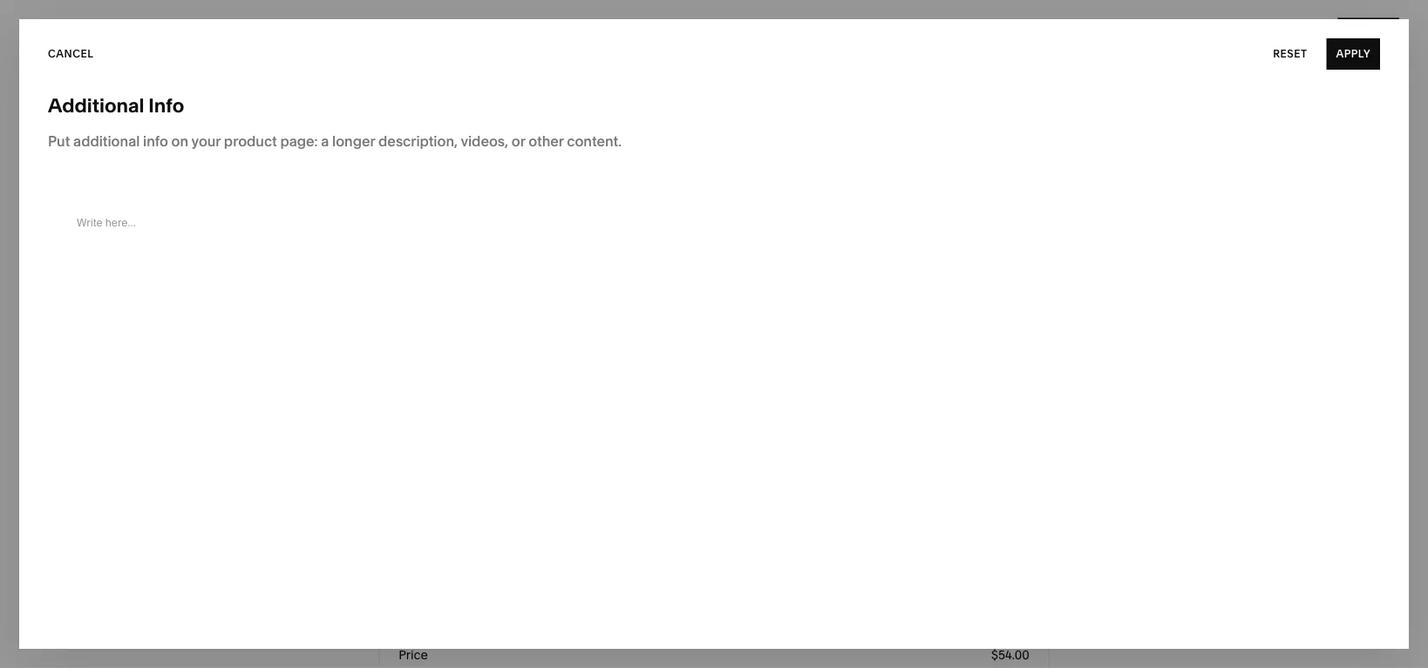 Task type: vqa. For each thing, say whether or not it's contained in the screenshot.
· at the top
no



Task type: locate. For each thing, give the bounding box(es) containing it.
your
[[469, 637, 495, 652]]

description,
[[378, 133, 458, 150]]

out
[[786, 637, 805, 652]]

a left guided
[[475, 621, 483, 638]]

0 horizontal spatial product
[[224, 133, 277, 150]]

2 horizontal spatial or
[[1343, 621, 1356, 638]]

0 horizontal spatial create
[[427, 621, 471, 638]]

other
[[529, 133, 564, 150]]

lessons
[[595, 621, 645, 638]]

create for create a guided series of lessons to teach a skill or educate on a topic
[[427, 621, 471, 638]]

your
[[338, 114, 380, 137], [191, 133, 221, 150], [493, 137, 515, 150], [822, 637, 847, 652]]

or
[[512, 133, 525, 150], [745, 621, 759, 638], [1343, 621, 1356, 638]]

details
[[29, 92, 74, 109]]

1 horizontal spatial or
[[745, 621, 759, 638]]

and
[[691, 137, 710, 150]]

of right 14
[[579, 621, 592, 638]]

selling
[[29, 139, 74, 156]]

product left page:
[[224, 133, 277, 150]]

organization
[[29, 207, 114, 224]]

1 horizontal spatial on
[[485, 640, 502, 657]]

reset button
[[1273, 38, 1317, 70]]

blocks
[[656, 137, 689, 150]]

to
[[481, 137, 491, 150], [649, 621, 662, 638], [696, 637, 707, 652]]

apply
[[1336, 48, 1371, 60]]

14
[[567, 637, 579, 652]]

days.
[[582, 637, 612, 652]]

now
[[669, 637, 693, 652]]

0 vertical spatial on
[[171, 133, 188, 150]]

upgrade
[[615, 637, 666, 652]]

put additional info on your product page: a longer description, videos, or other content.
[[48, 133, 622, 150]]

or left the other
[[512, 133, 525, 150]]

cancel button
[[48, 38, 103, 70]]

0 horizontal spatial of
[[579, 621, 592, 638]]

create
[[649, 18, 686, 32], [427, 621, 471, 638]]

save
[[1347, 27, 1376, 40]]

additional info
[[48, 94, 184, 117]]

add
[[399, 137, 420, 150]]

additional
[[73, 133, 140, 150]]

your trial ends in 14 days. upgrade now to get the most out of your site.
[[469, 637, 873, 652]]

the
[[732, 637, 751, 652]]

1 vertical spatial on
[[485, 640, 502, 657]]

to left teach at the bottom left of page
[[649, 621, 662, 638]]

site.
[[850, 637, 873, 652]]

on right info
[[171, 133, 188, 150]]

inventory
[[29, 149, 91, 166]]

on inside create a guided series of lessons to teach a skill or educate on a topic
[[485, 640, 502, 657]]

set up your store
[[276, 114, 432, 137]]

create for create physical product
[[649, 18, 686, 32]]

1 horizontal spatial create
[[649, 18, 686, 32]]

a down guided
[[505, 640, 513, 657]]

1 horizontal spatial to
[[649, 621, 662, 638]]

0 horizontal spatial or
[[512, 133, 525, 150]]

to left get
[[696, 637, 707, 652]]

a left skill
[[706, 621, 714, 638]]

product
[[736, 18, 780, 32]]

educate
[[427, 640, 481, 657]]

of right out at the bottom of page
[[808, 637, 819, 652]]

your left the site.
[[822, 637, 847, 652]]

custom
[[617, 137, 654, 150]]

product
[[224, 133, 277, 150], [517, 137, 556, 150]]

appointments
[[1247, 621, 1339, 638]]

skill
[[717, 621, 742, 638]]

live,
[[1018, 621, 1044, 638]]

of
[[579, 621, 592, 638], [808, 637, 819, 652]]

create up educate at the left bottom of the page
[[427, 621, 471, 638]]

or right skill
[[745, 621, 759, 638]]

product left page
[[517, 137, 556, 150]]

website
[[29, 108, 83, 125]]

videos,
[[461, 133, 508, 150]]

on
[[171, 133, 188, 150], [485, 640, 502, 657]]

content.
[[567, 133, 622, 150]]

to right detail
[[481, 137, 491, 150]]

longer
[[332, 133, 375, 150]]

create inside create a guided series of lessons to teach a skill or educate on a topic
[[427, 621, 471, 638]]

or right appointments
[[1343, 621, 1356, 638]]

info
[[149, 94, 184, 117]]

1 vertical spatial create
[[427, 621, 471, 638]]

more
[[422, 137, 448, 150]]

a
[[321, 133, 329, 150], [475, 621, 483, 638], [706, 621, 714, 638], [505, 640, 513, 657]]

on down guided
[[485, 640, 502, 657]]

1 horizontal spatial product
[[517, 137, 556, 150]]

reset
[[1273, 48, 1307, 60]]

additional
[[48, 94, 144, 117]]

0 vertical spatial create
[[649, 18, 686, 32]]

create left physical
[[649, 18, 686, 32]]

your right info
[[191, 133, 221, 150]]

edit site
[[1340, 38, 1391, 51]]



Task type: describe. For each thing, give the bounding box(es) containing it.
most
[[754, 637, 783, 652]]

get
[[710, 637, 729, 652]]

guided
[[486, 621, 533, 638]]

or inside sell live, scheduled services, coaching appointments or classes
[[1343, 621, 1356, 638]]

selling link
[[29, 138, 194, 159]]

page:
[[280, 133, 318, 150]]

classes
[[991, 640, 1040, 657]]

website link
[[29, 107, 194, 128]]

info
[[143, 133, 168, 150]]

of inside create a guided series of lessons to teach a skill or educate on a topic
[[579, 621, 592, 638]]

2 horizontal spatial to
[[696, 637, 707, 652]]

a right page:
[[321, 133, 329, 150]]

edit
[[1340, 38, 1364, 51]]

product for page:
[[224, 133, 277, 150]]

Price text field
[[638, 636, 1030, 669]]

your right detail
[[493, 137, 515, 150]]

services,
[[1121, 621, 1179, 638]]

fields.
[[713, 137, 742, 150]]

teach
[[665, 621, 702, 638]]

coaching
[[1182, 621, 1244, 638]]

price
[[399, 648, 428, 663]]

product for page
[[517, 137, 556, 150]]

to inside create a guided series of lessons to teach a skill or educate on a topic
[[649, 621, 662, 638]]

0 horizontal spatial to
[[481, 137, 491, 150]]

set
[[276, 114, 306, 137]]

your right up
[[338, 114, 380, 137]]

scheduled
[[1048, 621, 1117, 638]]

detail
[[451, 137, 478, 150]]

1 horizontal spatial of
[[808, 637, 819, 652]]

create a guided series of lessons to teach a skill or educate on a topic
[[427, 621, 759, 657]]

add more detail to your product page using custom blocks and fields.
[[399, 137, 742, 150]]

in
[[554, 637, 564, 652]]

edit site button
[[1330, 29, 1400, 60]]

create physical product
[[649, 18, 780, 32]]

sell
[[991, 621, 1015, 638]]

topic
[[516, 640, 550, 657]]

or inside create a guided series of lessons to teach a skill or educate on a topic
[[745, 621, 759, 638]]

ends
[[522, 637, 551, 652]]

trial
[[498, 637, 520, 652]]

save button
[[1338, 18, 1399, 49]]

apply button
[[1327, 38, 1380, 70]]

cancel
[[48, 48, 94, 60]]

page
[[559, 137, 585, 150]]

site
[[1367, 38, 1391, 51]]

store
[[384, 114, 432, 137]]

using
[[587, 137, 614, 150]]

up
[[311, 114, 335, 137]]

put
[[48, 133, 70, 150]]

images
[[29, 120, 78, 137]]

sell live, scheduled services, coaching appointments or classes
[[991, 621, 1356, 657]]

0 horizontal spatial on
[[171, 133, 188, 150]]

physical
[[688, 18, 733, 32]]

series
[[536, 621, 576, 638]]



